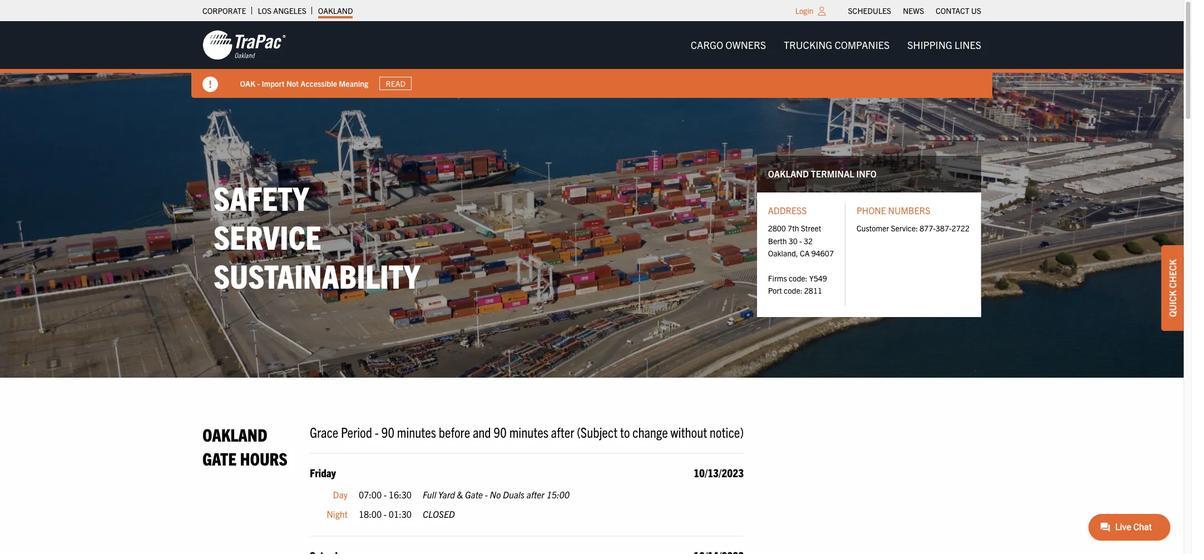 Task type: locate. For each thing, give the bounding box(es) containing it.
berth
[[768, 236, 787, 246]]

numbers
[[888, 205, 930, 216]]

0 vertical spatial gate
[[203, 447, 237, 469]]

read
[[386, 78, 406, 88]]

(subject
[[577, 423, 618, 440]]

service:
[[891, 223, 918, 233]]

&
[[457, 489, 463, 500]]

30
[[789, 236, 798, 246]]

90
[[381, 423, 395, 440], [494, 423, 507, 440]]

y549
[[809, 273, 827, 283]]

0 horizontal spatial minutes
[[397, 423, 436, 440]]

oakland for oakland terminal info
[[768, 168, 809, 179]]

customer service: 877-387-2722
[[857, 223, 970, 233]]

after
[[551, 423, 574, 440], [527, 489, 545, 500]]

gate right &
[[465, 489, 483, 500]]

1 vertical spatial menu bar
[[682, 34, 990, 56]]

street
[[801, 223, 821, 233]]

oakland for oakland gate hours
[[203, 423, 267, 445]]

01:30
[[389, 509, 412, 520]]

0 vertical spatial menu bar
[[842, 3, 987, 18]]

shipping
[[908, 38, 953, 51]]

1 horizontal spatial 90
[[494, 423, 507, 440]]

login
[[796, 6, 814, 16]]

- right period
[[375, 423, 379, 440]]

15:00
[[547, 489, 570, 500]]

oakland inside oakland gate hours
[[203, 423, 267, 445]]

90 right period
[[381, 423, 395, 440]]

1 horizontal spatial after
[[551, 423, 574, 440]]

gate
[[203, 447, 237, 469], [465, 489, 483, 500]]

18:00 - 01:30
[[359, 509, 412, 520]]

90 right and
[[494, 423, 507, 440]]

2 vertical spatial oakland
[[203, 423, 267, 445]]

lines
[[955, 38, 981, 51]]

2800
[[768, 223, 786, 233]]

7th
[[788, 223, 799, 233]]

07:00
[[359, 489, 382, 500]]

1 vertical spatial gate
[[465, 489, 483, 500]]

code:
[[789, 273, 808, 283], [784, 286, 803, 296]]

- left 'no'
[[485, 489, 488, 500]]

code: right port
[[784, 286, 803, 296]]

schedules link
[[848, 3, 891, 18]]

grace
[[310, 423, 338, 440]]

phone
[[857, 205, 886, 216]]

meaning
[[339, 78, 369, 88]]

trucking companies link
[[775, 34, 899, 56]]

menu bar up "shipping"
[[842, 3, 987, 18]]

minutes right and
[[509, 423, 549, 440]]

1 90 from the left
[[381, 423, 395, 440]]

07:00 - 16:30
[[359, 489, 412, 500]]

news link
[[903, 3, 924, 18]]

menu bar down light icon on the top
[[682, 34, 990, 56]]

gate left the hours
[[203, 447, 237, 469]]

1 horizontal spatial minutes
[[509, 423, 549, 440]]

quick
[[1167, 290, 1178, 317]]

minutes left the before
[[397, 423, 436, 440]]

- right 30
[[800, 236, 802, 246]]

duals
[[503, 489, 525, 500]]

cargo
[[691, 38, 723, 51]]

light image
[[818, 7, 826, 16]]

closed
[[423, 509, 455, 520]]

night
[[327, 509, 348, 520]]

oakland right the angeles
[[318, 6, 353, 16]]

oakland up the hours
[[203, 423, 267, 445]]

0 horizontal spatial after
[[527, 489, 545, 500]]

- inside 2800 7th street berth 30 - 32 oakland, ca 94607
[[800, 236, 802, 246]]

0 horizontal spatial oakland
[[203, 423, 267, 445]]

and
[[473, 423, 491, 440]]

0 horizontal spatial gate
[[203, 447, 237, 469]]

1 horizontal spatial oakland
[[318, 6, 353, 16]]

1 vertical spatial code:
[[784, 286, 803, 296]]

los angeles link
[[258, 3, 306, 18]]

0 vertical spatial oakland
[[318, 6, 353, 16]]

friday
[[310, 465, 336, 479]]

after left (subject
[[551, 423, 574, 440]]

oakland up the address
[[768, 168, 809, 179]]

0 horizontal spatial 90
[[381, 423, 395, 440]]

2 horizontal spatial oakland
[[768, 168, 809, 179]]

not
[[287, 78, 299, 88]]

check
[[1167, 259, 1178, 288]]

oakland
[[318, 6, 353, 16], [768, 168, 809, 179], [203, 423, 267, 445]]

after right 'duals'
[[527, 489, 545, 500]]

gate inside oakland gate hours
[[203, 447, 237, 469]]

oakland image
[[203, 29, 286, 61]]

read link
[[380, 77, 412, 90]]

without
[[671, 423, 707, 440]]

trucking
[[784, 38, 833, 51]]

los angeles
[[258, 6, 306, 16]]

oak
[[240, 78, 256, 88]]

1 vertical spatial oakland
[[768, 168, 809, 179]]

trucking companies
[[784, 38, 890, 51]]

- right oak
[[258, 78, 260, 88]]

before
[[439, 423, 470, 440]]

full
[[423, 489, 436, 500]]

banner
[[0, 21, 1192, 98]]

port
[[768, 286, 782, 296]]

code: up the 2811
[[789, 273, 808, 283]]

1 horizontal spatial gate
[[465, 489, 483, 500]]

menu bar
[[842, 3, 987, 18], [682, 34, 990, 56]]

to
[[620, 423, 630, 440]]

18:00
[[359, 509, 382, 520]]

menu bar containing cargo owners
[[682, 34, 990, 56]]

shipping lines
[[908, 38, 981, 51]]

customer
[[857, 223, 889, 233]]

us
[[971, 6, 981, 16]]

10/13/2023
[[694, 465, 744, 479]]

387-
[[936, 223, 952, 233]]

shipping lines link
[[899, 34, 990, 56]]

1 vertical spatial after
[[527, 489, 545, 500]]



Task type: vqa. For each thing, say whether or not it's contained in the screenshot.
images in the top of the page
no



Task type: describe. For each thing, give the bounding box(es) containing it.
safety service sustainability
[[214, 177, 420, 295]]

period
[[341, 423, 372, 440]]

service
[[214, 216, 321, 256]]

oakland for oakland
[[318, 6, 353, 16]]

ca
[[800, 248, 810, 258]]

2800 7th street berth 30 - 32 oakland, ca 94607
[[768, 223, 834, 258]]

oakland,
[[768, 248, 798, 258]]

phone numbers
[[857, 205, 930, 216]]

oakland gate hours
[[203, 423, 288, 469]]

import
[[262, 78, 285, 88]]

los
[[258, 6, 272, 16]]

schedules
[[848, 6, 891, 16]]

firms code:  y549 port code:  2811
[[768, 273, 827, 296]]

cargo owners link
[[682, 34, 775, 56]]

corporate link
[[203, 3, 246, 18]]

oakland terminal info
[[768, 168, 877, 179]]

no
[[490, 489, 501, 500]]

address
[[768, 205, 807, 216]]

login link
[[796, 6, 814, 16]]

0 vertical spatial after
[[551, 423, 574, 440]]

news
[[903, 6, 924, 16]]

day
[[333, 489, 348, 500]]

contact
[[936, 6, 970, 16]]

angeles
[[273, 6, 306, 16]]

owners
[[726, 38, 766, 51]]

oakland link
[[318, 3, 353, 18]]

2722
[[952, 223, 970, 233]]

info
[[857, 168, 877, 179]]

terminal
[[811, 168, 855, 179]]

companies
[[835, 38, 890, 51]]

2811
[[804, 286, 822, 296]]

0 vertical spatial code:
[[789, 273, 808, 283]]

corporate
[[203, 6, 246, 16]]

2 90 from the left
[[494, 423, 507, 440]]

contact us link
[[936, 3, 981, 18]]

1 minutes from the left
[[397, 423, 436, 440]]

notice)
[[710, 423, 744, 440]]

hours
[[240, 447, 288, 469]]

94607
[[812, 248, 834, 258]]

- inside banner
[[258, 78, 260, 88]]

2 minutes from the left
[[509, 423, 549, 440]]

grace period - 90 minutes before and 90 minutes after (subject to change without notice)
[[310, 423, 744, 440]]

yard
[[438, 489, 455, 500]]

contact us
[[936, 6, 981, 16]]

- left "01:30"
[[384, 509, 387, 520]]

quick check
[[1167, 259, 1178, 317]]

cargo owners
[[691, 38, 766, 51]]

oak - import not accessible meaning
[[240, 78, 369, 88]]

877-
[[920, 223, 936, 233]]

- left 16:30
[[384, 489, 387, 500]]

32
[[804, 236, 813, 246]]

accessible
[[301, 78, 337, 88]]

16:30
[[389, 489, 412, 500]]

safety
[[214, 177, 309, 218]]

firms
[[768, 273, 787, 283]]

menu bar containing schedules
[[842, 3, 987, 18]]

quick check link
[[1162, 245, 1184, 331]]

full yard & gate - no duals after 15:00
[[423, 489, 570, 500]]

change
[[633, 423, 668, 440]]

sustainability
[[214, 255, 420, 295]]

solid image
[[203, 77, 218, 92]]

banner containing cargo owners
[[0, 21, 1192, 98]]

menu bar inside banner
[[682, 34, 990, 56]]



